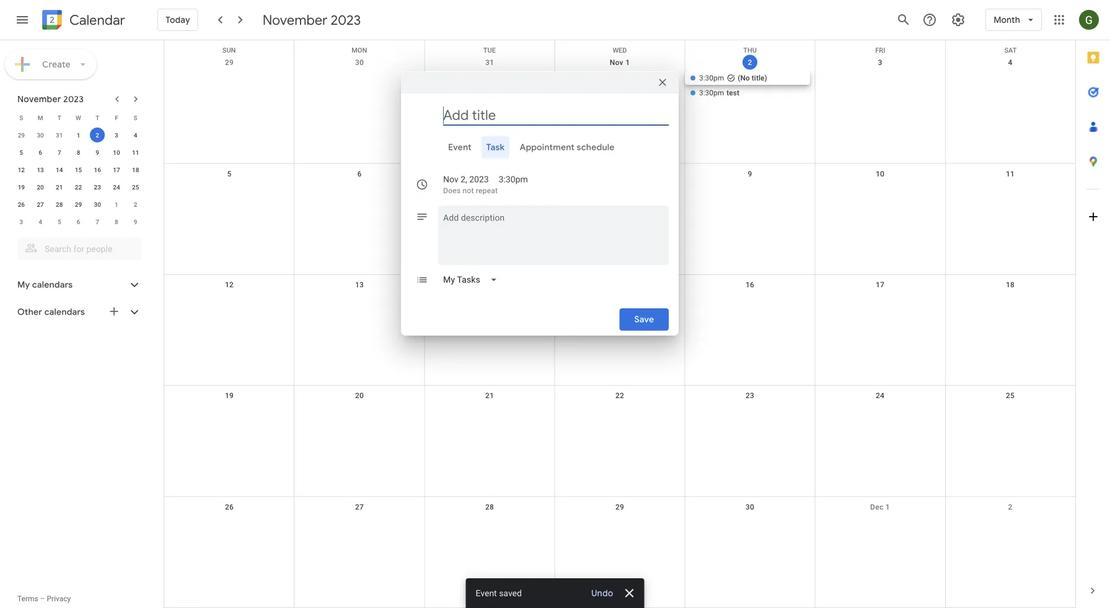 Task type: vqa. For each thing, say whether or not it's contained in the screenshot.
Go back Image
no



Task type: describe. For each thing, give the bounding box(es) containing it.
create button
[[5, 50, 97, 79]]

11 for sun
[[1006, 169, 1015, 178]]

2 vertical spatial 4
[[39, 218, 42, 226]]

15 element
[[71, 162, 86, 177]]

27 for 1
[[37, 201, 44, 208]]

4 cell from the left
[[555, 71, 685, 101]]

0 horizontal spatial 2023
[[63, 94, 84, 105]]

event for event saved
[[476, 588, 497, 599]]

0 vertical spatial 8
[[77, 149, 80, 156]]

20 element
[[33, 180, 48, 195]]

14 element
[[52, 162, 67, 177]]

29 inside october 29 "element"
[[18, 131, 25, 139]]

december 5 element
[[52, 214, 67, 229]]

my
[[17, 280, 30, 291]]

8 inside december 8 element
[[115, 218, 118, 226]]

task button
[[481, 136, 510, 159]]

1 horizontal spatial november
[[263, 11, 327, 29]]

calendar element
[[40, 7, 125, 35]]

1 vertical spatial 22
[[615, 392, 624, 401]]

1 horizontal spatial november 2023
[[263, 11, 361, 29]]

today
[[165, 14, 190, 25]]

title)
[[752, 74, 767, 82]]

cell containing 3:30pm
[[685, 71, 815, 101]]

25 inside "grid"
[[1006, 392, 1015, 401]]

1 horizontal spatial 12
[[225, 281, 234, 289]]

4 for 1
[[134, 131, 137, 139]]

Add description text field
[[438, 211, 669, 255]]

row group containing 29
[[12, 126, 145, 231]]

29 element
[[71, 197, 86, 212]]

1 vertical spatial 24
[[876, 392, 885, 401]]

1 horizontal spatial 13
[[355, 281, 364, 289]]

1 horizontal spatial 20
[[355, 392, 364, 401]]

9 for sun
[[748, 169, 752, 178]]

9 for november 2023
[[96, 149, 99, 156]]

Search for people text field
[[25, 238, 134, 260]]

12 inside november 2023 grid
[[18, 166, 25, 174]]

29 inside 29 element
[[75, 201, 82, 208]]

dec 1
[[870, 503, 890, 512]]

6 cell from the left
[[815, 71, 945, 101]]

4 for nov 1
[[1008, 58, 1012, 67]]

12 element
[[14, 162, 29, 177]]

other calendars
[[17, 307, 85, 318]]

2 vertical spatial 6
[[77, 218, 80, 226]]

nov for nov 2, 2023
[[443, 174, 458, 185]]

thu
[[743, 46, 757, 54]]

23 inside grid
[[94, 183, 101, 191]]

december 7 element
[[90, 214, 105, 229]]

2 inside december 2 element
[[134, 201, 137, 208]]

repeat
[[476, 187, 498, 195]]

17 inside november 2023 grid
[[113, 166, 120, 174]]

undo
[[591, 588, 613, 599]]

event saved
[[476, 588, 522, 599]]

1 horizontal spatial 16
[[746, 281, 754, 289]]

1 horizontal spatial 14
[[485, 281, 494, 289]]

grid containing 2
[[164, 40, 1075, 609]]

october 30 element
[[33, 128, 48, 143]]

10 for sun
[[876, 169, 885, 178]]

1 down w
[[77, 131, 80, 139]]

7 cell from the left
[[945, 71, 1075, 101]]

28 element
[[52, 197, 67, 212]]

privacy link
[[47, 595, 71, 604]]

row containing sun
[[164, 40, 1075, 54]]

terms
[[17, 595, 38, 604]]

december 2 element
[[128, 197, 143, 212]]

row containing 29
[[12, 126, 145, 144]]

december 6 element
[[71, 214, 86, 229]]

1 horizontal spatial tab list
[[1076, 40, 1110, 574]]

22 inside "element"
[[75, 183, 82, 191]]

calendars for my calendars
[[32, 280, 73, 291]]

16 element
[[90, 162, 105, 177]]

30 element
[[90, 197, 105, 212]]

3 cell from the left
[[425, 71, 555, 101]]

terms – privacy
[[17, 595, 71, 604]]

mon
[[352, 46, 367, 54]]

23 element
[[90, 180, 105, 195]]

15
[[75, 166, 82, 174]]

2 cell from the left
[[294, 71, 425, 101]]

17 element
[[109, 162, 124, 177]]

20 inside grid
[[37, 183, 44, 191]]

25 inside row group
[[132, 183, 139, 191]]

1 vertical spatial 3:30pm
[[699, 89, 724, 97]]

row containing 2
[[164, 53, 1075, 164]]

test
[[727, 89, 739, 97]]

1 vertical spatial 21
[[485, 392, 494, 401]]

1 vertical spatial november 2023
[[17, 94, 84, 105]]

31 for nov 1
[[485, 58, 494, 67]]

sat
[[1004, 46, 1017, 54]]

november 2023 grid
[[12, 109, 145, 231]]

appointment schedule
[[520, 142, 615, 153]]

9 inside row
[[134, 218, 137, 226]]

not
[[463, 187, 474, 195]]

calendar heading
[[67, 11, 125, 29]]

f
[[115, 114, 118, 121]]

6 for november 2023
[[39, 149, 42, 156]]

22 element
[[71, 180, 86, 195]]

24 element
[[109, 180, 124, 195]]

event for event
[[448, 142, 471, 153]]

(no title)
[[738, 74, 767, 82]]

21 inside the 21 "element"
[[56, 183, 63, 191]]

month
[[994, 14, 1020, 25]]

schedule
[[577, 142, 615, 153]]

1 horizontal spatial 17
[[876, 281, 885, 289]]

create
[[42, 59, 71, 70]]

2 vertical spatial 3:30pm
[[499, 174, 528, 185]]

18 element
[[128, 162, 143, 177]]

my calendars
[[17, 280, 73, 291]]

3 for nov 1
[[878, 58, 882, 67]]

3 for 1
[[115, 131, 118, 139]]

add other calendars image
[[108, 306, 120, 318]]

2 vertical spatial 3
[[20, 218, 23, 226]]

Add title text field
[[443, 106, 669, 125]]

3:30pm test
[[699, 89, 739, 97]]

october 31 element
[[52, 128, 67, 143]]

28 for 1
[[56, 201, 63, 208]]

25 element
[[128, 180, 143, 195]]

21 element
[[52, 180, 67, 195]]

14 inside november 2023 grid
[[56, 166, 63, 174]]



Task type: locate. For each thing, give the bounding box(es) containing it.
20
[[37, 183, 44, 191], [355, 392, 364, 401]]

2023 up w
[[63, 94, 84, 105]]

10 element
[[109, 145, 124, 160]]

grid
[[164, 40, 1075, 609]]

task
[[486, 142, 505, 153]]

29
[[225, 58, 234, 67], [18, 131, 25, 139], [75, 201, 82, 208], [615, 503, 624, 512]]

31 for 1
[[56, 131, 63, 139]]

other calendars button
[[2, 302, 154, 322]]

december 3 element
[[14, 214, 29, 229]]

1 horizontal spatial event
[[476, 588, 497, 599]]

27 for dec 1
[[355, 503, 364, 512]]

4 down sat
[[1008, 58, 1012, 67]]

1 vertical spatial 25
[[1006, 392, 1015, 401]]

calendars inside dropdown button
[[44, 307, 85, 318]]

2 vertical spatial 5
[[58, 218, 61, 226]]

1 horizontal spatial 4
[[134, 131, 137, 139]]

19 element
[[14, 180, 29, 195]]

1 down the wed
[[625, 58, 630, 67]]

1 vertical spatial november
[[17, 94, 61, 105]]

30
[[355, 58, 364, 67], [37, 131, 44, 139], [94, 201, 101, 208], [746, 503, 754, 512]]

1 down 24 element
[[115, 201, 118, 208]]

3:30pm up 3:30pm test
[[699, 74, 724, 82]]

1 vertical spatial 31
[[56, 131, 63, 139]]

0 horizontal spatial november
[[17, 94, 61, 105]]

0 vertical spatial 6
[[39, 149, 42, 156]]

0 vertical spatial 22
[[75, 183, 82, 191]]

0 vertical spatial 13
[[37, 166, 44, 174]]

october 29 element
[[14, 128, 29, 143]]

0 horizontal spatial 28
[[56, 201, 63, 208]]

saved
[[499, 588, 522, 599]]

nov for nov 1
[[610, 58, 623, 67]]

8
[[77, 149, 80, 156], [115, 218, 118, 226]]

11 for november 2023
[[132, 149, 139, 156]]

0 horizontal spatial 23
[[94, 183, 101, 191]]

0 vertical spatial 28
[[56, 201, 63, 208]]

7 inside 'december 7' "element"
[[96, 218, 99, 226]]

0 vertical spatial 9
[[96, 149, 99, 156]]

2 horizontal spatial 7
[[487, 169, 492, 178]]

24
[[113, 183, 120, 191], [876, 392, 885, 401]]

s up october 29 "element"
[[19, 114, 23, 121]]

2023 up the repeat
[[469, 174, 489, 185]]

0 horizontal spatial nov
[[443, 174, 458, 185]]

row containing s
[[12, 109, 145, 126]]

0 horizontal spatial 9
[[96, 149, 99, 156]]

4 up 11 element
[[134, 131, 137, 139]]

6 for sun
[[357, 169, 362, 178]]

1 vertical spatial 4
[[134, 131, 137, 139]]

1 vertical spatial 19
[[225, 392, 234, 401]]

0 vertical spatial 12
[[18, 166, 25, 174]]

2023 up mon
[[331, 11, 361, 29]]

nov
[[610, 58, 623, 67], [443, 174, 458, 185]]

1 s from the left
[[19, 114, 23, 121]]

0 vertical spatial 31
[[485, 58, 494, 67]]

2023
[[331, 11, 361, 29], [63, 94, 84, 105], [469, 174, 489, 185]]

calendars inside dropdown button
[[32, 280, 73, 291]]

0 horizontal spatial 4
[[39, 218, 42, 226]]

event
[[448, 142, 471, 153], [476, 588, 497, 599]]

7 up 14 element
[[58, 149, 61, 156]]

0 vertical spatial 24
[[113, 183, 120, 191]]

(no
[[738, 74, 750, 82]]

2 horizontal spatial 4
[[1008, 58, 1012, 67]]

1 vertical spatial 9
[[748, 169, 752, 178]]

row containing 3
[[12, 213, 145, 231]]

nov 2, 2023
[[443, 174, 489, 185]]

0 horizontal spatial 22
[[75, 183, 82, 191]]

4
[[1008, 58, 1012, 67], [134, 131, 137, 139], [39, 218, 42, 226]]

1 vertical spatial 2023
[[63, 94, 84, 105]]

0 horizontal spatial t
[[57, 114, 61, 121]]

3 down "26" element
[[20, 218, 23, 226]]

1 vertical spatial 10
[[876, 169, 885, 178]]

fri
[[875, 46, 885, 54]]

11
[[132, 149, 139, 156], [1006, 169, 1015, 178]]

0 horizontal spatial 6
[[39, 149, 42, 156]]

month button
[[986, 5, 1042, 35]]

1 vertical spatial 28
[[485, 503, 494, 512]]

my calendars button
[[2, 275, 154, 295]]

5
[[20, 149, 23, 156], [227, 169, 232, 178], [58, 218, 61, 226]]

1 horizontal spatial t
[[96, 114, 99, 121]]

privacy
[[47, 595, 71, 604]]

27 inside november 2023 grid
[[37, 201, 44, 208]]

1 vertical spatial 18
[[1006, 281, 1015, 289]]

27
[[37, 201, 44, 208], [355, 503, 364, 512]]

1 vertical spatial 3
[[115, 131, 118, 139]]

0 horizontal spatial 8
[[77, 149, 80, 156]]

0 horizontal spatial 26
[[18, 201, 25, 208]]

december 1 element
[[109, 197, 124, 212]]

0 horizontal spatial 3
[[20, 218, 23, 226]]

wed
[[613, 46, 627, 54]]

0 horizontal spatial 21
[[56, 183, 63, 191]]

0 vertical spatial 19
[[18, 183, 25, 191]]

1 vertical spatial calendars
[[44, 307, 85, 318]]

10
[[113, 149, 120, 156], [876, 169, 885, 178]]

5 inside december 5 element
[[58, 218, 61, 226]]

calendar
[[69, 11, 125, 29]]

0 horizontal spatial 19
[[18, 183, 25, 191]]

26 for dec 1
[[225, 503, 234, 512]]

13 inside 13 "element"
[[37, 166, 44, 174]]

november 2023 up mon
[[263, 11, 361, 29]]

26 inside row group
[[18, 201, 25, 208]]

2,
[[461, 174, 467, 185]]

1 vertical spatial 17
[[876, 281, 885, 289]]

7 up the repeat
[[487, 169, 492, 178]]

7 for november 2023
[[58, 149, 61, 156]]

terms link
[[17, 595, 38, 604]]

tue
[[483, 46, 496, 54]]

today button
[[157, 5, 198, 35]]

1 horizontal spatial 25
[[1006, 392, 1015, 401]]

22
[[75, 183, 82, 191], [615, 392, 624, 401]]

0 vertical spatial 20
[[37, 183, 44, 191]]

s right f
[[134, 114, 137, 121]]

31 inside "grid"
[[485, 58, 494, 67]]

appointment
[[520, 142, 575, 153]]

1 vertical spatial event
[[476, 588, 497, 599]]

19 inside "grid"
[[225, 392, 234, 401]]

calendars up other calendars
[[32, 280, 73, 291]]

1 horizontal spatial 27
[[355, 503, 364, 512]]

16
[[94, 166, 101, 174], [746, 281, 754, 289]]

0 horizontal spatial 31
[[56, 131, 63, 139]]

1 horizontal spatial 28
[[485, 503, 494, 512]]

november 2023
[[263, 11, 361, 29], [17, 94, 84, 105]]

26 element
[[14, 197, 29, 212]]

settings menu image
[[951, 12, 966, 27]]

None field
[[438, 269, 508, 291]]

7 down 30 element at the left top of page
[[96, 218, 99, 226]]

13 element
[[33, 162, 48, 177]]

calendars
[[32, 280, 73, 291], [44, 307, 85, 318]]

2 horizontal spatial 9
[[748, 169, 752, 178]]

21
[[56, 183, 63, 191], [485, 392, 494, 401]]

1 vertical spatial 11
[[1006, 169, 1015, 178]]

appointment schedule button
[[515, 136, 619, 159]]

0 vertical spatial 3:30pm
[[699, 74, 724, 82]]

december 9 element
[[128, 214, 143, 229]]

1 horizontal spatial 3
[[115, 131, 118, 139]]

14
[[56, 166, 63, 174], [485, 281, 494, 289]]

18 inside row group
[[132, 166, 139, 174]]

28 inside row group
[[56, 201, 63, 208]]

november 2023 up m
[[17, 94, 84, 105]]

1 horizontal spatial 18
[[1006, 281, 1015, 289]]

0 horizontal spatial event
[[448, 142, 471, 153]]

19 inside row group
[[18, 183, 25, 191]]

7
[[58, 149, 61, 156], [487, 169, 492, 178], [96, 218, 99, 226]]

18
[[132, 166, 139, 174], [1006, 281, 1015, 289]]

1 horizontal spatial s
[[134, 114, 137, 121]]

event left saved
[[476, 588, 497, 599]]

t up october 31 element
[[57, 114, 61, 121]]

3:30pm
[[699, 74, 724, 82], [699, 89, 724, 97], [499, 174, 528, 185]]

13
[[37, 166, 44, 174], [355, 281, 364, 289]]

cell
[[164, 71, 294, 101], [294, 71, 425, 101], [425, 71, 555, 101], [555, 71, 685, 101], [685, 71, 815, 101], [815, 71, 945, 101], [945, 71, 1075, 101]]

31 down tue
[[485, 58, 494, 67]]

0 vertical spatial calendars
[[32, 280, 73, 291]]

10 inside november 2023 grid
[[113, 149, 120, 156]]

1 horizontal spatial 22
[[615, 392, 624, 401]]

december 4 element
[[33, 214, 48, 229]]

tab list containing event
[[411, 136, 669, 159]]

1 vertical spatial 8
[[115, 218, 118, 226]]

t up 2 cell
[[96, 114, 99, 121]]

28 for dec 1
[[485, 503, 494, 512]]

3
[[878, 58, 882, 67], [115, 131, 118, 139], [20, 218, 23, 226]]

2 horizontal spatial 3
[[878, 58, 882, 67]]

0 vertical spatial 18
[[132, 166, 139, 174]]

1 vertical spatial 20
[[355, 392, 364, 401]]

2 t from the left
[[96, 114, 99, 121]]

9
[[96, 149, 99, 156], [748, 169, 752, 178], [134, 218, 137, 226]]

3 down f
[[115, 131, 118, 139]]

0 vertical spatial 10
[[113, 149, 120, 156]]

1 horizontal spatial 2023
[[331, 11, 361, 29]]

november
[[263, 11, 327, 29], [17, 94, 61, 105]]

0 horizontal spatial 25
[[132, 183, 139, 191]]

tab list
[[1076, 40, 1110, 574], [411, 136, 669, 159]]

main drawer image
[[15, 12, 30, 27]]

0 vertical spatial 23
[[94, 183, 101, 191]]

9 inside "grid"
[[748, 169, 752, 178]]

1 horizontal spatial 11
[[1006, 169, 1015, 178]]

10 for november 2023
[[113, 149, 120, 156]]

11 element
[[128, 145, 143, 160]]

calendars down my calendars dropdown button
[[44, 307, 85, 318]]

s
[[19, 114, 23, 121], [134, 114, 137, 121]]

31 inside row group
[[56, 131, 63, 139]]

8 down december 1 element
[[115, 218, 118, 226]]

2 inside 2, today element
[[96, 131, 99, 139]]

0 horizontal spatial 20
[[37, 183, 44, 191]]

0 horizontal spatial 27
[[37, 201, 44, 208]]

26 for 1
[[18, 201, 25, 208]]

5 for sun
[[227, 169, 232, 178]]

nov 1
[[610, 58, 630, 67]]

16 inside the "16" element
[[94, 166, 101, 174]]

26
[[18, 201, 25, 208], [225, 503, 234, 512]]

row
[[164, 40, 1075, 54], [164, 53, 1075, 164], [12, 109, 145, 126], [12, 126, 145, 144], [12, 144, 145, 161], [12, 161, 145, 179], [164, 164, 1075, 275], [12, 179, 145, 196], [12, 196, 145, 213], [12, 213, 145, 231], [164, 275, 1075, 386], [164, 386, 1075, 497], [164, 497, 1075, 609]]

does not repeat
[[443, 187, 498, 195]]

event inside event "button"
[[448, 142, 471, 153]]

2 horizontal spatial 2023
[[469, 174, 489, 185]]

0 vertical spatial 21
[[56, 183, 63, 191]]

0 vertical spatial nov
[[610, 58, 623, 67]]

0 vertical spatial 17
[[113, 166, 120, 174]]

6
[[39, 149, 42, 156], [357, 169, 362, 178], [77, 218, 80, 226]]

2
[[748, 58, 752, 67], [96, 131, 99, 139], [134, 201, 137, 208], [1008, 503, 1012, 512]]

0 horizontal spatial 18
[[132, 166, 139, 174]]

1 vertical spatial 6
[[357, 169, 362, 178]]

31
[[485, 58, 494, 67], [56, 131, 63, 139]]

0 vertical spatial event
[[448, 142, 471, 153]]

3:30pm down task button
[[499, 174, 528, 185]]

8 up the "15" element
[[77, 149, 80, 156]]

sun
[[222, 46, 236, 54]]

undo button
[[586, 588, 618, 600]]

1
[[625, 58, 630, 67], [77, 131, 80, 139], [115, 201, 118, 208], [886, 503, 890, 512]]

2 cell
[[88, 126, 107, 144]]

row group
[[12, 126, 145, 231]]

t
[[57, 114, 61, 121], [96, 114, 99, 121]]

1 vertical spatial 27
[[355, 503, 364, 512]]

3:30pm left test
[[699, 89, 724, 97]]

11 inside november 2023 grid
[[132, 149, 139, 156]]

31 right october 30 element
[[56, 131, 63, 139]]

17
[[113, 166, 120, 174], [876, 281, 885, 289]]

1 horizontal spatial 10
[[876, 169, 885, 178]]

None search field
[[0, 233, 154, 260]]

0 horizontal spatial 17
[[113, 166, 120, 174]]

25
[[132, 183, 139, 191], [1006, 392, 1015, 401]]

0 vertical spatial 27
[[37, 201, 44, 208]]

event up 2,
[[448, 142, 471, 153]]

24 inside november 2023 grid
[[113, 183, 120, 191]]

23
[[94, 183, 101, 191], [746, 392, 754, 401]]

1 t from the left
[[57, 114, 61, 121]]

2 vertical spatial 9
[[134, 218, 137, 226]]

5 cell from the left
[[685, 71, 815, 101]]

1 horizontal spatial 23
[[746, 392, 754, 401]]

26 inside "grid"
[[225, 503, 234, 512]]

3 down 'fri'
[[878, 58, 882, 67]]

–
[[40, 595, 45, 604]]

w
[[76, 114, 81, 121]]

2, today element
[[90, 128, 105, 143]]

1 right dec
[[886, 503, 890, 512]]

28
[[56, 201, 63, 208], [485, 503, 494, 512]]

nov down the wed
[[610, 58, 623, 67]]

dec
[[870, 503, 884, 512]]

0 horizontal spatial 11
[[132, 149, 139, 156]]

7 for sun
[[487, 169, 492, 178]]

1 cell from the left
[[164, 71, 294, 101]]

2 s from the left
[[134, 114, 137, 121]]

nov up does
[[443, 174, 458, 185]]

2 horizontal spatial 5
[[227, 169, 232, 178]]

does
[[443, 187, 461, 195]]

4 down '27' element
[[39, 218, 42, 226]]

m
[[38, 114, 43, 121]]

december 8 element
[[109, 214, 124, 229]]

event button
[[443, 136, 476, 159]]

7 inside "grid"
[[487, 169, 492, 178]]

1 vertical spatial 26
[[225, 503, 234, 512]]

19
[[18, 183, 25, 191], [225, 392, 234, 401]]

5 for november 2023
[[20, 149, 23, 156]]

27 element
[[33, 197, 48, 212]]

12
[[18, 166, 25, 174], [225, 281, 234, 289]]

0 horizontal spatial 5
[[20, 149, 23, 156]]

calendars for other calendars
[[44, 307, 85, 318]]

1 vertical spatial 12
[[225, 281, 234, 289]]

other
[[17, 307, 42, 318]]



